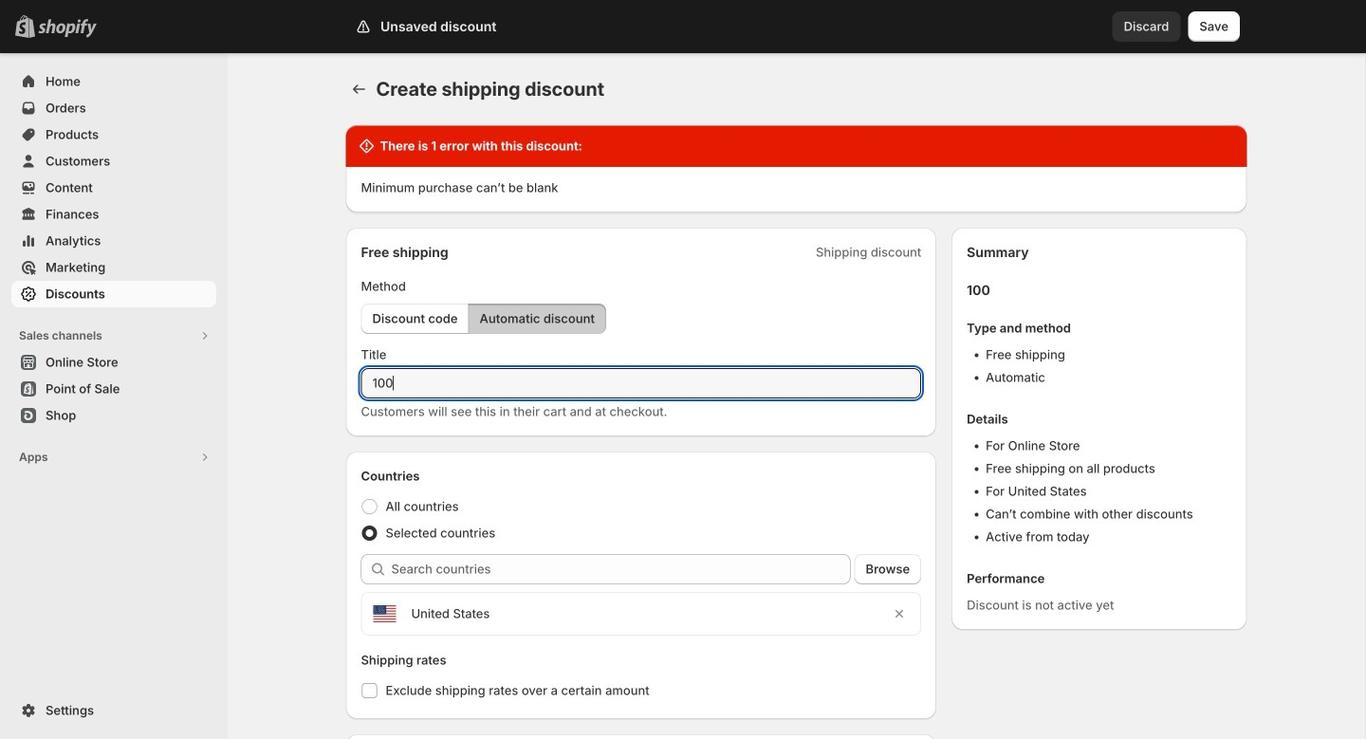 Task type: vqa. For each thing, say whether or not it's contained in the screenshot.
Products link
no



Task type: locate. For each thing, give the bounding box(es) containing it.
Search countries text field
[[391, 554, 851, 584]]

shopify image
[[38, 19, 97, 38]]

None text field
[[361, 368, 921, 398]]



